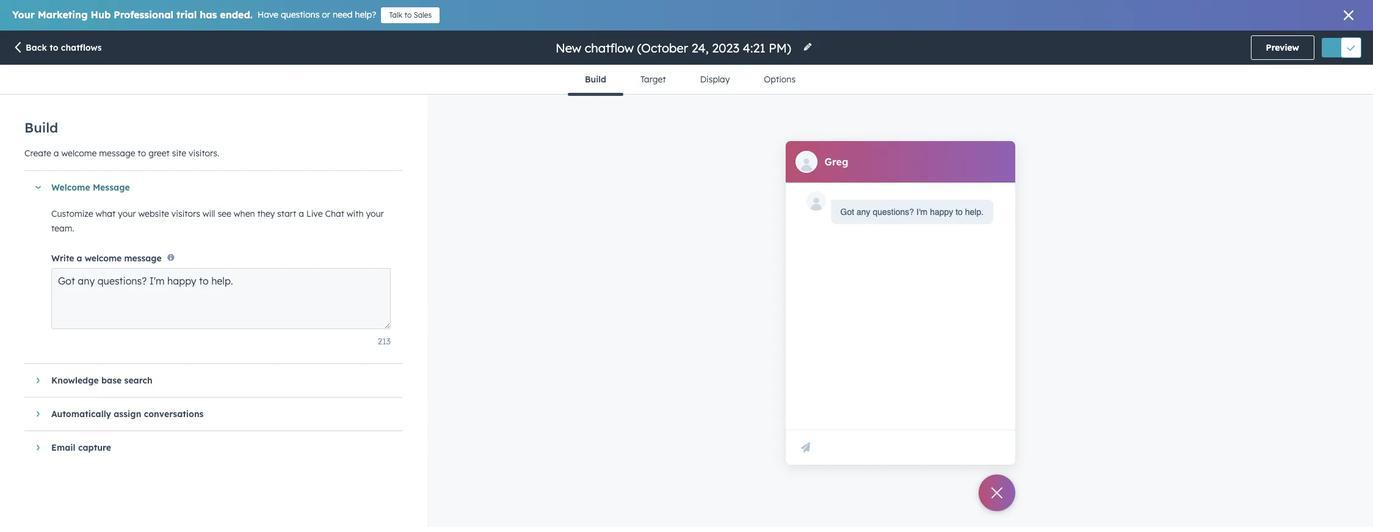 Task type: describe. For each thing, give the bounding box(es) containing it.
target
[[641, 74, 666, 85]]

a for create a welcome message to greet site visitors.
[[54, 148, 59, 159]]

professional
[[114, 9, 174, 21]]

to left the 'greet' in the left of the page
[[138, 148, 146, 159]]

live
[[306, 208, 323, 219]]

when
[[234, 208, 255, 219]]

message
[[93, 182, 130, 193]]

talk
[[389, 10, 403, 20]]

they
[[257, 208, 275, 219]]

to inside button
[[405, 10, 412, 20]]

1 your from the left
[[118, 208, 136, 219]]

welcome for create
[[61, 148, 97, 159]]

213
[[378, 336, 391, 347]]

write
[[51, 253, 74, 264]]

automatically assign conversations
[[51, 409, 204, 420]]

email capture
[[51, 442, 111, 453]]

any
[[857, 207, 871, 217]]

need
[[333, 9, 353, 20]]

ended.
[[220, 9, 253, 21]]

chatflows
[[61, 42, 102, 53]]

sales
[[414, 10, 432, 20]]

help?
[[355, 9, 376, 20]]

build button
[[568, 65, 624, 96]]

got
[[841, 207, 855, 217]]

visitors
[[172, 208, 200, 219]]

i'm
[[917, 207, 928, 217]]

2 your from the left
[[366, 208, 384, 219]]

agent says: got any questions? i'm happy to help. element
[[841, 205, 984, 219]]

questions
[[281, 9, 320, 20]]

preview
[[1267, 42, 1300, 53]]

welcome for write
[[85, 253, 122, 264]]

welcome message
[[51, 182, 130, 193]]

welcome
[[51, 182, 90, 193]]

display
[[700, 74, 730, 85]]

talk to sales button
[[381, 7, 440, 23]]

preview button
[[1251, 35, 1315, 60]]

create a welcome message to greet site visitors.
[[24, 148, 219, 159]]

or
[[322, 9, 330, 20]]

visitors.
[[189, 148, 219, 159]]

close image
[[1344, 10, 1354, 20]]

back to chatflows
[[26, 42, 102, 53]]

base
[[101, 375, 122, 386]]

back
[[26, 42, 47, 53]]

website
[[138, 208, 169, 219]]

email capture button
[[24, 431, 391, 464]]

caret image
[[34, 186, 42, 189]]

message for write a welcome message
[[124, 253, 162, 264]]

see
[[218, 208, 231, 219]]

to inside button
[[50, 42, 58, 53]]

greg
[[825, 156, 849, 168]]

caret image for automatically assign conversations
[[36, 411, 39, 418]]



Task type: vqa. For each thing, say whether or not it's contained in the screenshot.
Target 'button'
yes



Task type: locate. For each thing, give the bounding box(es) containing it.
welcome right write
[[85, 253, 122, 264]]

email
[[51, 442, 75, 453]]

0 vertical spatial build
[[585, 74, 606, 85]]

1 vertical spatial build
[[24, 119, 58, 136]]

caret image left 'email'
[[36, 444, 39, 452]]

2 horizontal spatial a
[[299, 208, 304, 219]]

what
[[96, 208, 116, 219]]

will
[[203, 208, 215, 219]]

a right create
[[54, 148, 59, 159]]

0 horizontal spatial a
[[54, 148, 59, 159]]

marketing
[[38, 9, 88, 21]]

1 caret image from the top
[[36, 377, 39, 384]]

has
[[200, 9, 217, 21]]

1 horizontal spatial your
[[366, 208, 384, 219]]

3 caret image from the top
[[36, 444, 39, 452]]

talk to sales
[[389, 10, 432, 20]]

knowledge base search
[[51, 375, 153, 386]]

navigation containing build
[[568, 65, 813, 96]]

target button
[[624, 65, 683, 94]]

a right write
[[77, 253, 82, 264]]

2 caret image from the top
[[36, 411, 39, 418]]

to right back in the top left of the page
[[50, 42, 58, 53]]

welcome
[[61, 148, 97, 159], [85, 253, 122, 264]]

build up create
[[24, 119, 58, 136]]

navigation
[[568, 65, 813, 96]]

knowledge
[[51, 375, 99, 386]]

caret image inside knowledge base search dropdown button
[[36, 377, 39, 384]]

message for create a welcome message to greet site visitors.
[[99, 148, 135, 159]]

0 vertical spatial caret image
[[36, 377, 39, 384]]

conversations
[[144, 409, 204, 420]]

to
[[405, 10, 412, 20], [50, 42, 58, 53], [138, 148, 146, 159], [956, 207, 963, 217]]

a left "live"
[[299, 208, 304, 219]]

1 horizontal spatial build
[[585, 74, 606, 85]]

0 horizontal spatial build
[[24, 119, 58, 136]]

caret image inside automatically assign conversations dropdown button
[[36, 411, 39, 418]]

automatically assign conversations button
[[24, 398, 391, 431]]

build inside "button"
[[585, 74, 606, 85]]

write a welcome message
[[51, 253, 162, 264]]

assign
[[114, 409, 141, 420]]

caret image left automatically
[[36, 411, 39, 418]]

1 vertical spatial message
[[124, 253, 162, 264]]

caret image left knowledge
[[36, 377, 39, 384]]

your
[[118, 208, 136, 219], [366, 208, 384, 219]]

your right with
[[366, 208, 384, 219]]

your
[[12, 9, 35, 21]]

site
[[172, 148, 186, 159]]

caret image for knowledge base search
[[36, 377, 39, 384]]

a for write a welcome message
[[77, 253, 82, 264]]

display button
[[683, 65, 747, 94]]

greet
[[149, 148, 170, 159]]

options button
[[747, 65, 813, 94]]

1 horizontal spatial a
[[77, 253, 82, 264]]

welcome message button
[[24, 171, 391, 204]]

None field
[[555, 39, 796, 56]]

build left target
[[585, 74, 606, 85]]

knowledge base search button
[[24, 364, 391, 397]]

search
[[124, 375, 153, 386]]

message down website on the left top of page
[[124, 253, 162, 264]]

0 horizontal spatial your
[[118, 208, 136, 219]]

customize
[[51, 208, 93, 219]]

customize what your website visitors will see when they start a live chat with your team.
[[51, 208, 384, 234]]

0 vertical spatial welcome
[[61, 148, 97, 159]]

team.
[[51, 223, 74, 234]]

welcome up welcome
[[61, 148, 97, 159]]

questions?
[[873, 207, 914, 217]]

caret image
[[36, 377, 39, 384], [36, 411, 39, 418], [36, 444, 39, 452]]

1 vertical spatial welcome
[[85, 253, 122, 264]]

to left help.
[[956, 207, 963, 217]]

2 vertical spatial caret image
[[36, 444, 39, 452]]

caret image for email capture
[[36, 444, 39, 452]]

0 vertical spatial message
[[99, 148, 135, 159]]

a inside customize what your website visitors will see when they start a live chat with your team.
[[299, 208, 304, 219]]

your marketing hub professional trial has ended. have questions or need help?
[[12, 9, 376, 21]]

caret image inside email capture dropdown button
[[36, 444, 39, 452]]

capture
[[78, 442, 111, 453]]

1 vertical spatial caret image
[[36, 411, 39, 418]]

your right what
[[118, 208, 136, 219]]

back to chatflows button
[[12, 41, 102, 55]]

trial
[[177, 9, 197, 21]]

help.
[[965, 207, 984, 217]]

0 vertical spatial a
[[54, 148, 59, 159]]

got any questions? i'm happy to help.
[[841, 207, 984, 217]]

message up "message"
[[99, 148, 135, 159]]

with
[[347, 208, 364, 219]]

a
[[54, 148, 59, 159], [299, 208, 304, 219], [77, 253, 82, 264]]

have
[[258, 9, 279, 20]]

chat
[[325, 208, 344, 219]]

2 vertical spatial a
[[77, 253, 82, 264]]

automatically
[[51, 409, 111, 420]]

1 vertical spatial a
[[299, 208, 304, 219]]

hub
[[91, 9, 111, 21]]

build
[[585, 74, 606, 85], [24, 119, 58, 136]]

create
[[24, 148, 51, 159]]

happy
[[930, 207, 954, 217]]

to right "talk"
[[405, 10, 412, 20]]

start
[[277, 208, 296, 219]]

Write a welcome message text field
[[51, 268, 391, 329]]

message
[[99, 148, 135, 159], [124, 253, 162, 264]]

options
[[764, 74, 796, 85]]



